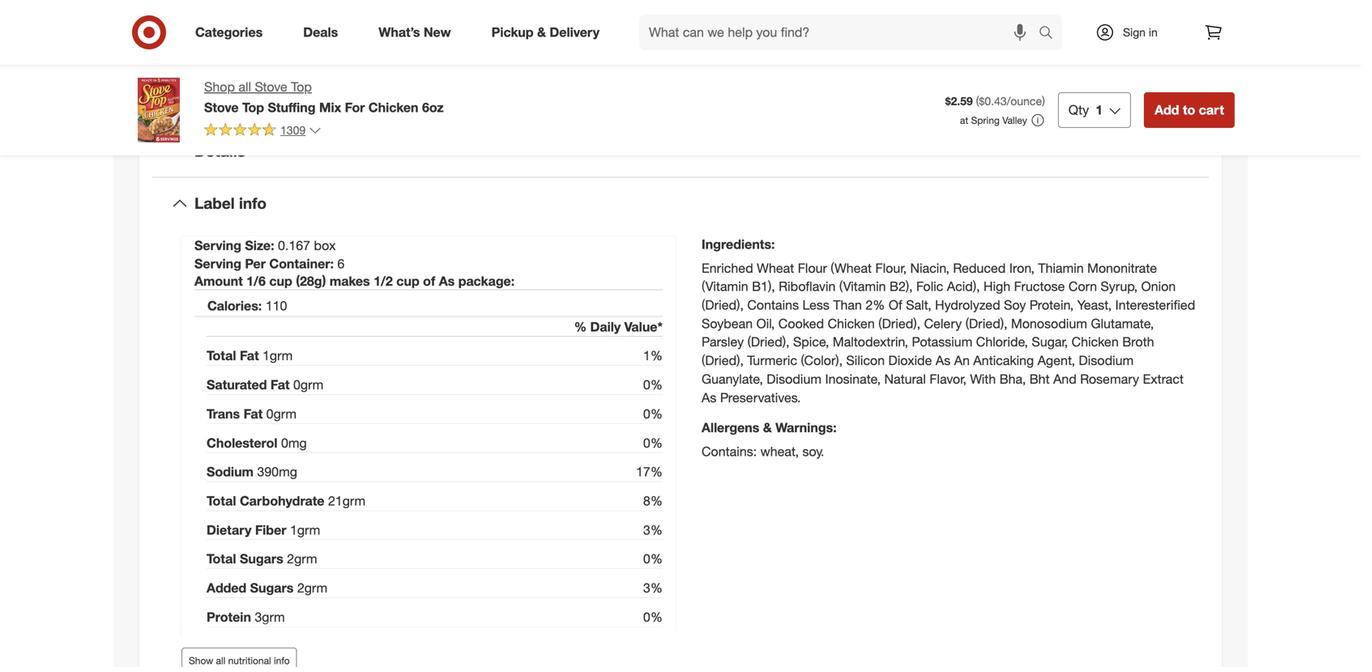 Task type: vqa. For each thing, say whether or not it's contained in the screenshot.


Task type: describe. For each thing, give the bounding box(es) containing it.
yeast,
[[1078, 297, 1112, 313]]

an
[[955, 353, 970, 369]]

1 vertical spatial disodium
[[767, 371, 822, 387]]

cholesterol 0 mg
[[207, 435, 307, 451]]

dioxide
[[889, 353, 933, 369]]

1/2
[[374, 273, 393, 289]]

protein 3 grm
[[207, 610, 285, 626]]

grm for saturated fat 0 grm
[[301, 377, 324, 393]]

sign in link
[[1082, 15, 1184, 50]]

3
[[255, 610, 262, 626]]

categories link
[[182, 15, 283, 50]]

saturated fat 0 grm
[[207, 377, 324, 393]]

label
[[195, 194, 235, 213]]

image of stove top stuffing mix for chicken 6oz image
[[126, 78, 191, 143]]

fat for trans fat
[[244, 406, 263, 422]]

at
[[961, 114, 969, 126]]

amount 1/6 cup (28g) makes 1/2 cup of as package :
[[195, 273, 515, 289]]

% daily value*
[[575, 319, 663, 335]]

with
[[971, 371, 996, 387]]

add
[[1155, 102, 1180, 118]]

(dried), down oil,
[[748, 334, 790, 350]]

wheat,
[[761, 444, 799, 460]]

390
[[257, 464, 279, 480]]

)
[[1043, 94, 1046, 108]]

valley
[[1003, 114, 1028, 126]]

0 vertical spatial of
[[423, 273, 436, 289]]

ingredients: enriched wheat flour (wheat flour, niacin, reduced iron, thiamin mononitrate (vitamin b1), riboflavin (vitamin b2), folic acid), high fructose corn syrup, onion (dried), contains less than 2% of salt, hydrolyzed soy protein, yeast, interesterified soybean oil, cooked chicken (dried), celery (dried), monosodium glutamate, parsley (dried), spice, maltodextrin, potassium chloride, sugar, chicken broth (dried), turmeric (color), silicon dioxide as an anticaking agent, disodium guanylate, disodium inosinate, natural flavor, with bha, bht and rosemary extract as preservatives.
[[702, 236, 1196, 406]]

hydrolyzed
[[936, 297, 1001, 313]]

6oz
[[422, 100, 444, 115]]

silicon
[[847, 353, 885, 369]]

guanylate,
[[702, 371, 763, 387]]

details
[[195, 142, 246, 161]]

0 horizontal spatial stove
[[204, 100, 239, 115]]

what's new
[[379, 24, 451, 40]]

cooked
[[779, 316, 825, 332]]

What can we help you find? suggestions appear below search field
[[640, 15, 1043, 50]]

what's
[[379, 24, 420, 40]]

0 for trans fat
[[266, 406, 274, 422]]

enriched
[[702, 260, 754, 276]]

warnings:
[[776, 420, 837, 436]]

reduced
[[954, 260, 1006, 276]]

turmeric
[[748, 353, 798, 369]]

2 horizontal spatial 1
[[1096, 102, 1103, 118]]

pickup
[[492, 24, 534, 40]]

grm for trans fat 0 grm
[[274, 406, 297, 422]]

total for total sugars
[[207, 552, 236, 567]]

shop
[[204, 79, 235, 95]]

110
[[266, 298, 287, 314]]

$0.43
[[980, 94, 1007, 108]]

anticaking
[[974, 353, 1035, 369]]

makes
[[330, 273, 370, 289]]

2 (vitamin from the left
[[840, 279, 886, 295]]

chloride,
[[977, 334, 1029, 350]]

3% for added sugars 2 grm
[[644, 581, 663, 596]]

of inside ingredients: enriched wheat flour (wheat flour, niacin, reduced iron, thiamin mononitrate (vitamin b1), riboflavin (vitamin b2), folic acid), high fructose corn syrup, onion (dried), contains less than 2% of salt, hydrolyzed soy protein, yeast, interesterified soybean oil, cooked chicken (dried), celery (dried), monosodium glutamate, parsley (dried), spice, maltodextrin, potassium chloride, sugar, chicken broth (dried), turmeric (color), silicon dioxide as an anticaking agent, disodium guanylate, disodium inosinate, natural flavor, with bha, bht and rosemary extract as preservatives.
[[889, 297, 903, 313]]

per
[[245, 256, 266, 272]]

17%
[[636, 464, 663, 480]]

qty
[[1069, 102, 1090, 118]]

flour
[[798, 260, 828, 276]]

2 for added sugars
[[297, 581, 305, 596]]

sugars for total sugars
[[240, 552, 284, 567]]

total fat 1 grm
[[207, 348, 293, 364]]

less
[[803, 297, 830, 313]]

0 horizontal spatial chicken
[[828, 316, 875, 332]]

(
[[977, 94, 980, 108]]

1 serving from the top
[[195, 238, 241, 253]]

flavor,
[[930, 371, 967, 387]]

0% for protein 3 grm
[[644, 610, 663, 626]]

calories:
[[208, 298, 262, 314]]

mg for cholesterol 0 mg
[[289, 435, 307, 451]]

niacin,
[[911, 260, 950, 276]]

value*
[[625, 319, 663, 335]]

show for show all nutritional info
[[189, 655, 213, 667]]

& for delivery
[[537, 24, 546, 40]]

/ounce
[[1007, 94, 1043, 108]]

rosemary
[[1081, 371, 1140, 387]]

b1),
[[752, 279, 776, 295]]

1 cup from the left
[[269, 273, 292, 289]]

2 serving from the top
[[195, 256, 241, 272]]

package
[[459, 273, 511, 289]]

carbohydrate
[[240, 493, 325, 509]]

saturated
[[207, 377, 267, 393]]

pickup & delivery
[[492, 24, 600, 40]]

(color),
[[801, 353, 843, 369]]

add to cart button
[[1145, 92, 1235, 128]]

cholesterol
[[207, 435, 278, 451]]

mononitrate
[[1088, 260, 1158, 276]]

1 vertical spatial as
[[702, 390, 717, 406]]

agent,
[[1038, 353, 1076, 369]]

0.167
[[278, 238, 310, 253]]

cart
[[1200, 102, 1225, 118]]

extract
[[1144, 371, 1184, 387]]

(28g)
[[296, 273, 326, 289]]

1 (vitamin from the left
[[702, 279, 749, 295]]

1 horizontal spatial stove
[[255, 79, 288, 95]]

shop all stove top stove top stuffing mix for chicken 6oz
[[204, 79, 444, 115]]

0 horizontal spatial top
[[242, 100, 264, 115]]

show for show more images
[[338, 12, 371, 27]]

maltodextrin,
[[833, 334, 909, 350]]

1 for 3%
[[290, 523, 297, 538]]

show all nutritional info
[[189, 655, 290, 667]]

(dried), down the 'salt,'
[[879, 316, 921, 332]]

pickup & delivery link
[[478, 15, 620, 50]]

dietary fiber 1 grm
[[207, 523, 320, 538]]

categories
[[195, 24, 263, 40]]

%
[[575, 319, 587, 335]]

stuffing
[[268, 100, 316, 115]]

sign
[[1124, 25, 1146, 39]]



Task type: locate. For each thing, give the bounding box(es) containing it.
fat up cholesterol 0 mg
[[244, 406, 263, 422]]

fat up the saturated
[[240, 348, 259, 364]]

1309
[[280, 123, 306, 137]]

thiamin
[[1039, 260, 1084, 276]]

1 vertical spatial &
[[763, 420, 772, 436]]

total sugars 2 grm
[[207, 552, 317, 567]]

calories: 110
[[208, 298, 287, 314]]

acid),
[[948, 279, 981, 295]]

1 up saturated fat 0 grm
[[263, 348, 270, 364]]

1 vertical spatial 2
[[297, 581, 305, 596]]

0% for cholesterol 0 mg
[[644, 435, 663, 451]]

total for total fat
[[207, 348, 236, 364]]

(vitamin
[[702, 279, 749, 295], [840, 279, 886, 295]]

show more images button
[[328, 2, 460, 37]]

2
[[287, 552, 294, 567], [297, 581, 305, 596]]

size:
[[245, 238, 274, 253]]

1 horizontal spatial cup
[[397, 273, 420, 289]]

2 vertical spatial total
[[207, 552, 236, 567]]

1 horizontal spatial (vitamin
[[840, 279, 886, 295]]

6
[[338, 256, 345, 272]]

1 horizontal spatial of
[[889, 297, 903, 313]]

0 vertical spatial 3%
[[644, 523, 663, 538]]

sign in
[[1124, 25, 1158, 39]]

0 vertical spatial stove
[[255, 79, 288, 95]]

interesterified
[[1116, 297, 1196, 313]]

all for shop
[[239, 79, 251, 95]]

21
[[328, 493, 343, 509]]

1 vertical spatial 0
[[266, 406, 274, 422]]

grm for added sugars 2 grm
[[305, 581, 328, 596]]

2 vertical spatial 1
[[290, 523, 297, 538]]

glutamate,
[[1092, 316, 1155, 332]]

search
[[1032, 26, 1071, 42]]

2 up added sugars 2 grm
[[287, 552, 294, 567]]

soybean
[[702, 316, 753, 332]]

2 vertical spatial fat
[[244, 406, 263, 422]]

0 vertical spatial 0
[[293, 377, 301, 393]]

syrup,
[[1101, 279, 1138, 295]]

(dried), up "chloride,"
[[966, 316, 1008, 332]]

serving size: 0.167 box serving per container: 6
[[195, 238, 345, 272]]

0 horizontal spatial show
[[189, 655, 213, 667]]

1 horizontal spatial 1
[[290, 523, 297, 538]]

1 vertical spatial mg
[[279, 464, 297, 480]]

mg
[[289, 435, 307, 451], [279, 464, 297, 480]]

show inside button
[[338, 12, 371, 27]]

1 horizontal spatial chicken
[[1072, 334, 1119, 350]]

as
[[439, 273, 455, 289]]

disodium
[[1079, 353, 1134, 369], [767, 371, 822, 387]]

show all nutritional info button
[[182, 648, 297, 668]]

(dried), up "soybean"
[[702, 297, 744, 313]]

sodium 390 mg
[[207, 464, 297, 480]]

0% for saturated fat 0 grm
[[644, 377, 663, 393]]

0 horizontal spatial all
[[216, 655, 226, 667]]

0 vertical spatial top
[[291, 79, 312, 95]]

sugars down total sugars 2 grm
[[250, 581, 294, 596]]

0 horizontal spatial info
[[239, 194, 267, 213]]

3% for dietary fiber 1 grm
[[644, 523, 663, 538]]

stove down shop
[[204, 100, 239, 115]]

1%
[[644, 348, 663, 364]]

info right nutritional
[[274, 655, 290, 667]]

0 vertical spatial fat
[[240, 348, 259, 364]]

info inside label info dropdown button
[[239, 194, 267, 213]]

2 cup from the left
[[397, 273, 420, 289]]

1 vertical spatial all
[[216, 655, 226, 667]]

0 vertical spatial all
[[239, 79, 251, 95]]

info inside show all nutritional info button
[[274, 655, 290, 667]]

stove up stuffing
[[255, 79, 288, 95]]

what's new link
[[365, 15, 472, 50]]

all for show
[[216, 655, 226, 667]]

sugars for added sugars
[[250, 581, 294, 596]]

trans
[[207, 406, 240, 422]]

cup right 1/2
[[397, 273, 420, 289]]

deals
[[303, 24, 338, 40]]

grm up added sugars 2 grm
[[294, 552, 317, 567]]

3 0% from the top
[[644, 435, 663, 451]]

1 vertical spatial serving
[[195, 256, 241, 272]]

all inside shop all stove top stove top stuffing mix for chicken 6oz
[[239, 79, 251, 95]]

chicken down than
[[828, 316, 875, 332]]

1 horizontal spatial show
[[338, 12, 371, 27]]

stove
[[255, 79, 288, 95], [204, 100, 239, 115]]

spice,
[[794, 334, 830, 350]]

0 horizontal spatial disodium
[[767, 371, 822, 387]]

images
[[408, 12, 450, 27]]

1 total from the top
[[207, 348, 236, 364]]

0 vertical spatial 2
[[287, 552, 294, 567]]

grm for total sugars 2 grm
[[294, 552, 317, 567]]

2 for total sugars
[[287, 552, 294, 567]]

iron,
[[1010, 260, 1035, 276]]

1 vertical spatial chicken
[[1072, 334, 1119, 350]]

grm for dietary fiber 1 grm
[[297, 523, 320, 538]]

1 vertical spatial top
[[242, 100, 264, 115]]

fat
[[240, 348, 259, 364], [271, 377, 290, 393], [244, 406, 263, 422]]

contains:
[[702, 444, 757, 460]]

all left nutritional
[[216, 655, 226, 667]]

0 down saturated fat 0 grm
[[266, 406, 274, 422]]

1 horizontal spatial &
[[763, 420, 772, 436]]

cup right 1/6
[[269, 273, 292, 289]]

riboflavin
[[779, 279, 836, 295]]

1 vertical spatial of
[[889, 297, 903, 313]]

(dried),
[[702, 297, 744, 313], [879, 316, 921, 332], [966, 316, 1008, 332], [748, 334, 790, 350], [702, 353, 744, 369]]

as down guanylate, on the right bottom of page
[[702, 390, 717, 406]]

search button
[[1032, 15, 1071, 54]]

top up stuffing
[[291, 79, 312, 95]]

:
[[511, 273, 515, 289]]

grm right the saturated
[[301, 377, 324, 393]]

sugar,
[[1032, 334, 1069, 350]]

1 horizontal spatial top
[[291, 79, 312, 95]]

1 right qty
[[1096, 102, 1103, 118]]

0
[[293, 377, 301, 393], [266, 406, 274, 422], [281, 435, 289, 451]]

1 for 1%
[[263, 348, 270, 364]]

& for warnings:
[[763, 420, 772, 436]]

& inside 'allergens & warnings: contains: wheat, soy.'
[[763, 420, 772, 436]]

2 0% from the top
[[644, 406, 663, 422]]

grm down saturated fat 0 grm
[[274, 406, 297, 422]]

more
[[374, 12, 404, 27]]

1 vertical spatial sugars
[[250, 581, 294, 596]]

& right pickup
[[537, 24, 546, 40]]

of down b2),
[[889, 297, 903, 313]]

0 horizontal spatial as
[[702, 390, 717, 406]]

grm for total fat 1 grm
[[270, 348, 293, 364]]

grm down total sugars 2 grm
[[305, 581, 328, 596]]

at spring valley
[[961, 114, 1028, 126]]

label info
[[195, 194, 267, 213]]

inosinate,
[[826, 371, 881, 387]]

1 horizontal spatial 2
[[297, 581, 305, 596]]

folic
[[917, 279, 944, 295]]

container:
[[269, 256, 334, 272]]

0 vertical spatial &
[[537, 24, 546, 40]]

(vitamin down (wheat
[[840, 279, 886, 295]]

2 total from the top
[[207, 493, 236, 509]]

amount
[[195, 273, 243, 289]]

of
[[423, 273, 436, 289], [889, 297, 903, 313]]

0 horizontal spatial &
[[537, 24, 546, 40]]

oil,
[[757, 316, 775, 332]]

salt,
[[906, 297, 932, 313]]

&
[[537, 24, 546, 40], [763, 420, 772, 436]]

0 up trans fat 0 grm
[[293, 377, 301, 393]]

1309 link
[[204, 122, 322, 141]]

0 vertical spatial 1
[[1096, 102, 1103, 118]]

1 horizontal spatial all
[[239, 79, 251, 95]]

0 horizontal spatial 1
[[263, 348, 270, 364]]

0 vertical spatial serving
[[195, 238, 241, 253]]

0 right cholesterol
[[281, 435, 289, 451]]

info right label
[[239, 194, 267, 213]]

to
[[1184, 102, 1196, 118]]

chicken down glutamate,
[[1072, 334, 1119, 350]]

0 for saturated fat
[[293, 377, 301, 393]]

chicken
[[369, 100, 419, 115]]

mg up sodium 390 mg
[[289, 435, 307, 451]]

0 vertical spatial total
[[207, 348, 236, 364]]

added
[[207, 581, 247, 596]]

preservatives.
[[721, 390, 801, 406]]

0 vertical spatial info
[[239, 194, 267, 213]]

box
[[314, 238, 336, 253]]

top up 1309 "link"
[[242, 100, 264, 115]]

disodium down turmeric
[[767, 371, 822, 387]]

fat for total fat
[[240, 348, 259, 364]]

label info button
[[152, 178, 1209, 230]]

0 vertical spatial mg
[[289, 435, 307, 451]]

(dried), down parsley
[[702, 353, 744, 369]]

total for total carbohydrate
[[207, 493, 236, 509]]

grm down added sugars 2 grm
[[262, 610, 285, 626]]

mg up total carbohydrate 21 grm
[[279, 464, 297, 480]]

show inside button
[[189, 655, 213, 667]]

grm up saturated fat 0 grm
[[270, 348, 293, 364]]

1 vertical spatial 3%
[[644, 581, 663, 596]]

as down the potassium
[[936, 353, 951, 369]]

0 vertical spatial show
[[338, 12, 371, 27]]

(vitamin down enriched
[[702, 279, 749, 295]]

spring
[[972, 114, 1000, 126]]

total up dietary
[[207, 493, 236, 509]]

grm right carbohydrate
[[343, 493, 366, 509]]

sugars down "dietary fiber 1 grm"
[[240, 552, 284, 567]]

1 vertical spatial stove
[[204, 100, 239, 115]]

disodium up rosemary
[[1079, 353, 1134, 369]]

b2),
[[890, 279, 913, 295]]

1 right fiber
[[290, 523, 297, 538]]

of left as
[[423, 273, 436, 289]]

5 0% from the top
[[644, 610, 663, 626]]

show left nutritional
[[189, 655, 213, 667]]

total up added
[[207, 552, 236, 567]]

4 0% from the top
[[644, 552, 663, 567]]

bha,
[[1000, 371, 1027, 387]]

1
[[1096, 102, 1103, 118], [263, 348, 270, 364], [290, 523, 297, 538]]

0 vertical spatial as
[[936, 353, 951, 369]]

1 vertical spatial fat
[[271, 377, 290, 393]]

1 horizontal spatial disodium
[[1079, 353, 1134, 369]]

$2.59
[[946, 94, 973, 108]]

mix
[[319, 100, 341, 115]]

0 vertical spatial chicken
[[828, 316, 875, 332]]

for
[[345, 100, 365, 115]]

grm for total carbohydrate 21 grm
[[343, 493, 366, 509]]

1 horizontal spatial 0
[[281, 435, 289, 451]]

mg for sodium 390 mg
[[279, 464, 297, 480]]

0 vertical spatial disodium
[[1079, 353, 1134, 369]]

all right shop
[[239, 79, 251, 95]]

show left more
[[338, 12, 371, 27]]

0 horizontal spatial 2
[[287, 552, 294, 567]]

& up wheat,
[[763, 420, 772, 436]]

1 0% from the top
[[644, 377, 663, 393]]

as
[[936, 353, 951, 369], [702, 390, 717, 406]]

2 horizontal spatial 0
[[293, 377, 301, 393]]

fiber
[[255, 523, 287, 538]]

1 3% from the top
[[644, 523, 663, 538]]

$2.59 ( $0.43 /ounce )
[[946, 94, 1046, 108]]

broth
[[1123, 334, 1155, 350]]

allergens
[[702, 420, 760, 436]]

all inside show all nutritional info button
[[216, 655, 226, 667]]

0% for total sugars 2 grm
[[644, 552, 663, 567]]

grm down total carbohydrate 21 grm
[[297, 523, 320, 538]]

1 vertical spatial info
[[274, 655, 290, 667]]

0 horizontal spatial cup
[[269, 273, 292, 289]]

1 vertical spatial total
[[207, 493, 236, 509]]

all
[[239, 79, 251, 95], [216, 655, 226, 667]]

0 horizontal spatial 0
[[266, 406, 274, 422]]

2 3% from the top
[[644, 581, 663, 596]]

2 down total sugars 2 grm
[[297, 581, 305, 596]]

1 vertical spatial show
[[189, 655, 213, 667]]

2 vertical spatial 0
[[281, 435, 289, 451]]

1 vertical spatial 1
[[263, 348, 270, 364]]

1 horizontal spatial info
[[274, 655, 290, 667]]

fat up trans fat 0 grm
[[271, 377, 290, 393]]

contains
[[748, 297, 799, 313]]

0 horizontal spatial of
[[423, 273, 436, 289]]

1 horizontal spatial as
[[936, 353, 951, 369]]

total up the saturated
[[207, 348, 236, 364]]

3 total from the top
[[207, 552, 236, 567]]

fat for saturated fat
[[271, 377, 290, 393]]

high
[[984, 279, 1011, 295]]

0 horizontal spatial (vitamin
[[702, 279, 749, 295]]

delivery
[[550, 24, 600, 40]]

0 vertical spatial sugars
[[240, 552, 284, 567]]

qty 1
[[1069, 102, 1103, 118]]

0% for trans fat 0 grm
[[644, 406, 663, 422]]



